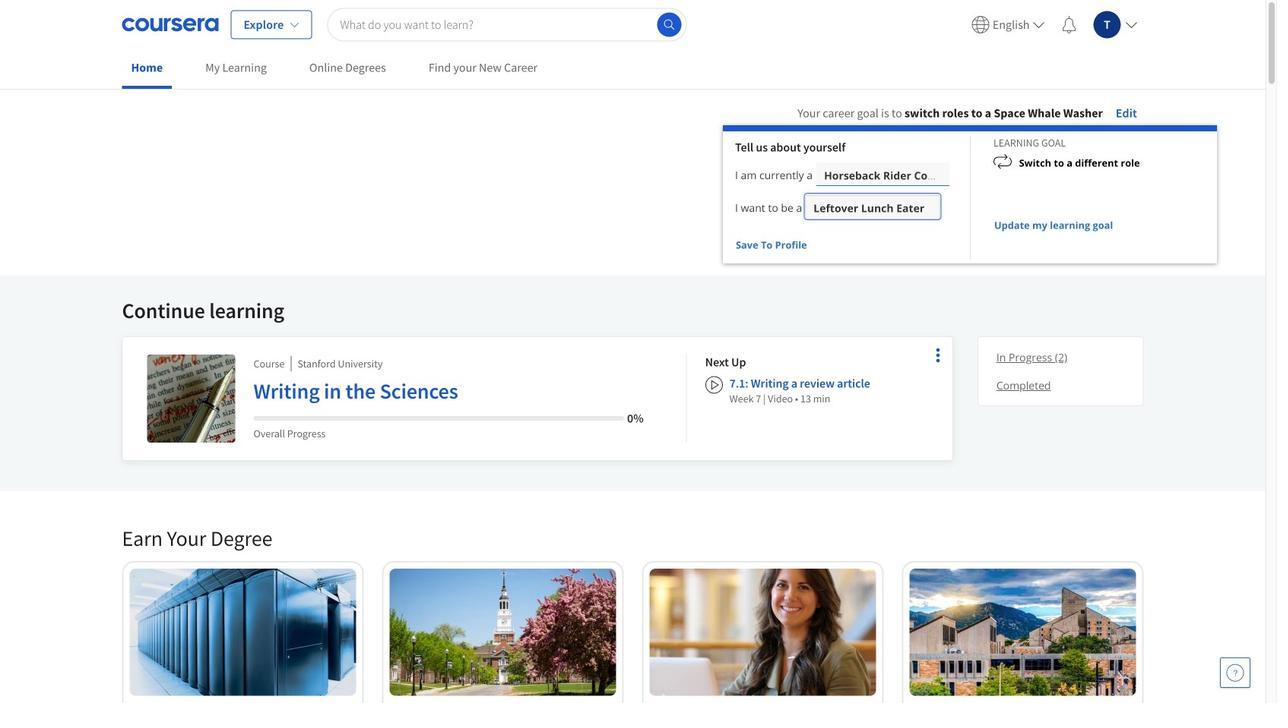 Task type: locate. For each thing, give the bounding box(es) containing it.
writing in the sciences image
[[147, 355, 235, 443]]

None search field
[[327, 8, 687, 41]]

status
[[808, 245, 815, 248]]

more option for writing in the sciences image
[[927, 345, 949, 366]]

region
[[723, 125, 1217, 264]]

None text field
[[814, 195, 931, 225]]



Task type: describe. For each thing, give the bounding box(es) containing it.
What do you want to learn? text field
[[327, 8, 687, 41]]

coursera image
[[122, 13, 219, 37]]

Occupation field
[[806, 195, 939, 225]]

help center image
[[1226, 664, 1244, 683]]

earn your degree collection element
[[113, 501, 1153, 704]]



Task type: vqa. For each thing, say whether or not it's contained in the screenshot.
THE PRESENCIAL.
no



